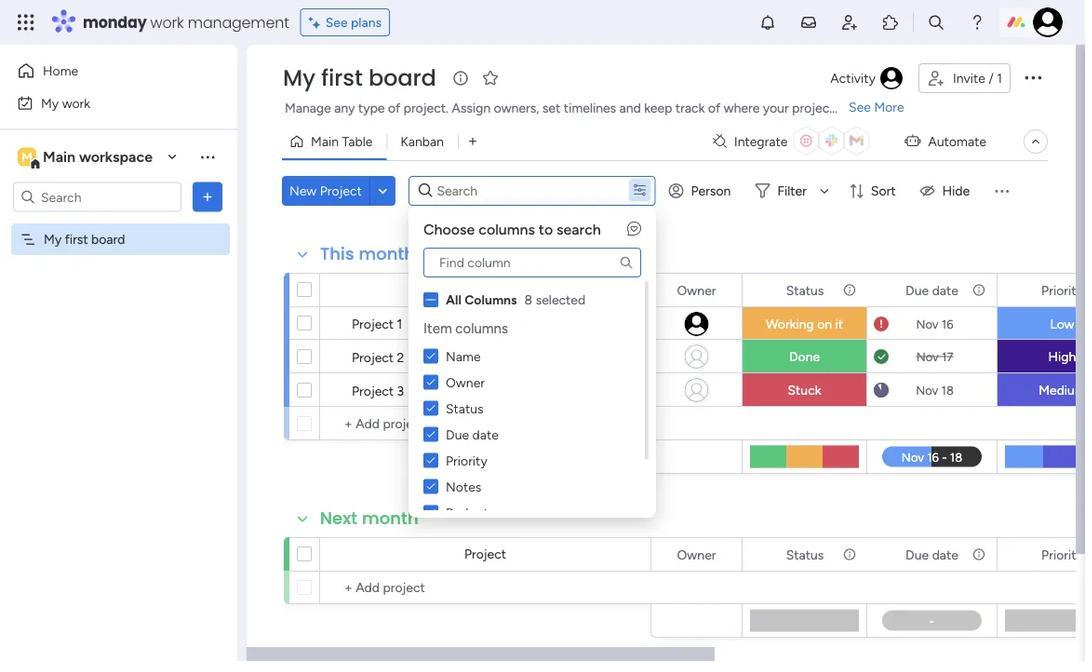 Task type: vqa. For each thing, say whether or not it's contained in the screenshot.
second Sum from the top of the page
no



Task type: describe. For each thing, give the bounding box(es) containing it.
manage any type of project. assign owners, set timelines and keep track of where your project stands.
[[285, 100, 879, 116]]

status field for column information icon related to status
[[782, 280, 829, 300]]

priority field for this month
[[1037, 280, 1086, 300]]

main table button
[[282, 127, 387, 156]]

type
[[358, 100, 385, 116]]

working on it
[[766, 316, 844, 332]]

1 vertical spatial status
[[446, 400, 484, 416]]

to
[[539, 220, 553, 238]]

select product image
[[17, 13, 35, 32]]

0 vertical spatial owner
[[677, 282, 716, 298]]

help image
[[968, 13, 987, 32]]

add to favorites image
[[481, 68, 500, 87]]

set
[[543, 100, 561, 116]]

0 vertical spatial first
[[321, 62, 363, 94]]

columns
[[465, 292, 517, 308]]

1 vertical spatial options image
[[198, 188, 217, 206]]

home
[[43, 63, 78, 79]]

low
[[1051, 316, 1075, 332]]

priority for this month
[[1042, 282, 1084, 298]]

keep
[[645, 100, 673, 116]]

1 vertical spatial 1
[[397, 316, 403, 331]]

0 vertical spatial my
[[283, 62, 316, 94]]

autopilot image
[[905, 129, 921, 152]]

person button
[[662, 176, 742, 206]]

v2 done deadline image
[[874, 348, 889, 365]]

this
[[320, 242, 354, 266]]

add view image
[[469, 135, 477, 148]]

collapse board header image
[[1029, 134, 1044, 149]]

month for this month
[[359, 242, 415, 266]]

nov for high
[[917, 349, 939, 364]]

kanban button
[[387, 127, 458, 156]]

columns for choose
[[479, 220, 535, 238]]

activity
[[831, 70, 876, 86]]

budget
[[446, 505, 489, 520]]

choose columns to search
[[424, 220, 601, 238]]

1 vertical spatial owner
[[446, 374, 485, 390]]

medium
[[1039, 382, 1086, 398]]

on
[[818, 316, 832, 332]]

working
[[766, 316, 814, 332]]

see more link
[[847, 98, 907, 116]]

Search field
[[433, 178, 584, 204]]

column information image for status
[[843, 283, 858, 297]]

+ Add project text field
[[330, 576, 642, 599]]

manage
[[285, 100, 331, 116]]

name
[[446, 348, 481, 364]]

item
[[424, 320, 452, 337]]

priority field for next month
[[1037, 544, 1086, 565]]

/
[[989, 70, 994, 86]]

1 nov from the top
[[917, 317, 939, 331]]

all columns
[[446, 292, 517, 308]]

v2 user feedback image
[[628, 220, 642, 237]]

8
[[525, 292, 533, 308]]

board inside 'my first board' list box
[[91, 231, 125, 247]]

invite / 1 button
[[919, 63, 1011, 93]]

search options image
[[633, 182, 648, 197]]

main for main workspace
[[43, 148, 75, 166]]

item columns
[[424, 320, 508, 337]]

sort button
[[842, 176, 907, 206]]

and
[[620, 100, 641, 116]]

see plans
[[326, 14, 382, 30]]

my work
[[41, 95, 90, 111]]

project 3
[[352, 383, 404, 399]]

due date for this month
[[906, 282, 959, 298]]

v2 overdue deadline image
[[874, 315, 889, 333]]

sort
[[871, 183, 896, 199]]

it
[[836, 316, 844, 332]]

due date field for this month
[[901, 280, 964, 300]]

search everything image
[[927, 13, 946, 32]]

plans
[[351, 14, 382, 30]]

monday work management
[[83, 12, 289, 33]]

hide button
[[913, 176, 982, 206]]

project.
[[404, 100, 449, 116]]

3
[[397, 383, 404, 399]]

2 vertical spatial owner
[[677, 547, 716, 562]]

kanban
[[401, 134, 444, 149]]

monday
[[83, 12, 147, 33]]

new project button
[[282, 176, 370, 206]]

nov 17
[[917, 349, 954, 364]]

stuck
[[788, 382, 822, 398]]

8 selected
[[525, 292, 586, 308]]

status field for column information image corresponding to status
[[782, 544, 829, 565]]

activity button
[[823, 63, 911, 93]]

1 vertical spatial priority
[[446, 453, 488, 468]]

1 of from the left
[[388, 100, 401, 116]]

your
[[763, 100, 789, 116]]

dapulse integrations image
[[713, 135, 727, 149]]

filter
[[778, 183, 807, 199]]

integrate
[[735, 134, 788, 149]]

project right all
[[465, 282, 507, 297]]

invite
[[953, 70, 986, 86]]

due date field for next month
[[901, 544, 964, 565]]

all
[[446, 292, 462, 308]]

column information image for due date
[[972, 283, 987, 297]]

work for monday
[[150, 12, 184, 33]]

column information image for due date
[[972, 547, 987, 562]]

invite members image
[[841, 13, 859, 32]]

v2 search image
[[419, 180, 433, 201]]

hide
[[943, 183, 970, 199]]

workspace options image
[[198, 147, 217, 166]]

notes
[[446, 479, 482, 494]]

track
[[676, 100, 705, 116]]

see plans button
[[300, 8, 390, 36]]

18
[[942, 383, 954, 398]]

first inside 'my first board' list box
[[65, 231, 88, 247]]

this month
[[320, 242, 415, 266]]

2 owner field from the top
[[673, 544, 721, 565]]

16
[[942, 317, 954, 331]]

show board description image
[[450, 69, 472, 88]]



Task type: locate. For each thing, give the bounding box(es) containing it.
columns down the search field
[[479, 220, 535, 238]]

where
[[724, 100, 760, 116]]

apps image
[[882, 13, 900, 32]]

nov left 18
[[916, 383, 939, 398]]

stands.
[[838, 100, 879, 116]]

0 vertical spatial my first board
[[283, 62, 437, 94]]

1 right /
[[997, 70, 1003, 86]]

2 vertical spatial priority
[[1042, 547, 1084, 562]]

my down search in workspace field
[[44, 231, 62, 247]]

home button
[[11, 56, 200, 86]]

0 vertical spatial board
[[369, 62, 437, 94]]

1 inside button
[[997, 70, 1003, 86]]

2 vertical spatial due
[[906, 547, 929, 562]]

0 vertical spatial due date field
[[901, 280, 964, 300]]

Find column search field
[[424, 248, 642, 277]]

1 vertical spatial columns
[[456, 320, 508, 337]]

2 vertical spatial due date
[[906, 547, 959, 562]]

month right this
[[359, 242, 415, 266]]

new project
[[290, 183, 362, 199]]

search
[[557, 220, 601, 238]]

1 vertical spatial my
[[41, 95, 59, 111]]

any
[[334, 100, 355, 116]]

0 vertical spatial columns
[[479, 220, 535, 238]]

m
[[21, 149, 33, 165]]

1 priority field from the top
[[1037, 280, 1086, 300]]

0 vertical spatial column information image
[[972, 283, 987, 297]]

see
[[326, 14, 348, 30], [849, 99, 871, 115]]

0 vertical spatial status
[[786, 282, 824, 298]]

my inside button
[[41, 95, 59, 111]]

Next month field
[[316, 507, 423, 531]]

of right track
[[708, 100, 721, 116]]

columns for item
[[456, 320, 508, 337]]

nov for stuck
[[916, 383, 939, 398]]

table
[[342, 134, 373, 149]]

main inside button
[[311, 134, 339, 149]]

1 horizontal spatial options image
[[1022, 66, 1045, 88]]

None search field
[[424, 248, 642, 277]]

workspace image
[[18, 147, 36, 167]]

1 vertical spatial due
[[446, 426, 469, 442]]

automate
[[929, 134, 987, 149]]

1 horizontal spatial main
[[311, 134, 339, 149]]

main right workspace image
[[43, 148, 75, 166]]

1
[[997, 70, 1003, 86], [397, 316, 403, 331]]

workspace
[[79, 148, 153, 166]]

date for next month
[[933, 547, 959, 562]]

more
[[875, 99, 905, 115]]

my first board up type at the top of the page
[[283, 62, 437, 94]]

menu image
[[993, 182, 1011, 200]]

0 vertical spatial month
[[359, 242, 415, 266]]

main for main table
[[311, 134, 339, 149]]

1 horizontal spatial 1
[[997, 70, 1003, 86]]

0 horizontal spatial work
[[62, 95, 90, 111]]

column information image for status
[[843, 547, 858, 562]]

month right next at the left bottom of the page
[[362, 507, 419, 530]]

0 horizontal spatial first
[[65, 231, 88, 247]]

see for see plans
[[326, 14, 348, 30]]

new
[[290, 183, 317, 199]]

1 vertical spatial column information image
[[972, 547, 987, 562]]

main inside workspace selection element
[[43, 148, 75, 166]]

next month
[[320, 507, 419, 530]]

1 vertical spatial my first board
[[44, 231, 125, 247]]

1 vertical spatial board
[[91, 231, 125, 247]]

0 horizontal spatial 1
[[397, 316, 403, 331]]

1 vertical spatial month
[[362, 507, 419, 530]]

options image right /
[[1022, 66, 1045, 88]]

1 vertical spatial due date
[[446, 426, 499, 442]]

due date for next month
[[906, 547, 959, 562]]

17
[[942, 349, 954, 364]]

of right type at the top of the page
[[388, 100, 401, 116]]

2 nov from the top
[[917, 349, 939, 364]]

date
[[933, 282, 959, 298], [473, 426, 499, 442], [933, 547, 959, 562]]

selected
[[536, 292, 586, 308]]

project up project 2
[[352, 316, 394, 331]]

column information image
[[843, 283, 858, 297], [972, 547, 987, 562]]

see left the plans
[[326, 14, 348, 30]]

first down search in workspace field
[[65, 231, 88, 247]]

0 vertical spatial options image
[[1022, 66, 1045, 88]]

main
[[311, 134, 339, 149], [43, 148, 75, 166]]

priority for next month
[[1042, 547, 1084, 562]]

search image
[[619, 255, 634, 270]]

next
[[320, 507, 358, 530]]

1 horizontal spatial of
[[708, 100, 721, 116]]

options image
[[1022, 66, 1045, 88], [198, 188, 217, 206]]

1 vertical spatial work
[[62, 95, 90, 111]]

work inside button
[[62, 95, 90, 111]]

Owner field
[[673, 280, 721, 300], [673, 544, 721, 565]]

timelines
[[564, 100, 617, 116]]

1 horizontal spatial column information image
[[972, 547, 987, 562]]

see left more
[[849, 99, 871, 115]]

project 1
[[352, 316, 403, 331]]

board
[[369, 62, 437, 94], [91, 231, 125, 247]]

project 2
[[352, 349, 405, 365]]

0 vertical spatial work
[[150, 12, 184, 33]]

project right the new
[[320, 183, 362, 199]]

1 vertical spatial first
[[65, 231, 88, 247]]

project
[[793, 100, 835, 116]]

work down home
[[62, 95, 90, 111]]

nov left 16
[[917, 317, 939, 331]]

my first board
[[283, 62, 437, 94], [44, 231, 125, 247]]

0 vertical spatial due date
[[906, 282, 959, 298]]

1 vertical spatial priority field
[[1037, 544, 1086, 565]]

nov
[[917, 317, 939, 331], [917, 349, 939, 364], [916, 383, 939, 398]]

1 due date field from the top
[[901, 280, 964, 300]]

my up the manage
[[283, 62, 316, 94]]

see inside button
[[326, 14, 348, 30]]

work right monday
[[150, 12, 184, 33]]

my work button
[[11, 88, 200, 118]]

column information image
[[972, 283, 987, 297], [843, 547, 858, 562]]

see more
[[849, 99, 905, 115]]

This month field
[[316, 242, 420, 266]]

0 vertical spatial nov
[[917, 317, 939, 331]]

0 vertical spatial date
[[933, 282, 959, 298]]

my inside list box
[[44, 231, 62, 247]]

2 due date field from the top
[[901, 544, 964, 565]]

first
[[321, 62, 363, 94], [65, 231, 88, 247]]

0 vertical spatial priority
[[1042, 282, 1084, 298]]

project left 3
[[352, 383, 394, 399]]

columns
[[479, 220, 535, 238], [456, 320, 508, 337]]

0 horizontal spatial options image
[[198, 188, 217, 206]]

0 vertical spatial 1
[[997, 70, 1003, 86]]

1 vertical spatial date
[[473, 426, 499, 442]]

project
[[320, 183, 362, 199], [465, 282, 507, 297], [352, 316, 394, 331], [352, 349, 394, 365], [352, 383, 394, 399], [465, 546, 507, 562]]

nov left 17 on the right of the page
[[917, 349, 939, 364]]

month for next month
[[362, 507, 419, 530]]

project up + add project text field
[[465, 546, 507, 562]]

2 vertical spatial status
[[786, 547, 824, 562]]

0 horizontal spatial board
[[91, 231, 125, 247]]

Due date field
[[901, 280, 964, 300], [901, 544, 964, 565]]

filter button
[[748, 176, 836, 206]]

1 horizontal spatial board
[[369, 62, 437, 94]]

status for column information icon related to status status 'field'
[[786, 282, 824, 298]]

due for next month
[[906, 547, 929, 562]]

0 vertical spatial status field
[[782, 280, 829, 300]]

status for column information image corresponding to status status 'field'
[[786, 547, 824, 562]]

0 horizontal spatial see
[[326, 14, 348, 30]]

my first board list box
[[0, 220, 237, 507]]

person
[[691, 183, 731, 199]]

done
[[789, 349, 820, 365]]

project left '2'
[[352, 349, 394, 365]]

1 vertical spatial column information image
[[843, 547, 858, 562]]

project inside "button"
[[320, 183, 362, 199]]

2 vertical spatial nov
[[916, 383, 939, 398]]

my down home
[[41, 95, 59, 111]]

date for this month
[[933, 282, 959, 298]]

notifications image
[[759, 13, 777, 32]]

of
[[388, 100, 401, 116], [708, 100, 721, 116]]

Priority field
[[1037, 280, 1086, 300], [1037, 544, 1086, 565]]

my first board inside list box
[[44, 231, 125, 247]]

priority
[[1042, 282, 1084, 298], [446, 453, 488, 468], [1042, 547, 1084, 562]]

1 owner field from the top
[[673, 280, 721, 300]]

1 vertical spatial owner field
[[673, 544, 721, 565]]

options image down workspace options image
[[198, 188, 217, 206]]

month
[[359, 242, 415, 266], [362, 507, 419, 530]]

2 of from the left
[[708, 100, 721, 116]]

0 vertical spatial priority field
[[1037, 280, 1086, 300]]

angle down image
[[379, 184, 388, 198]]

columns down the all columns
[[456, 320, 508, 337]]

1 vertical spatial due date field
[[901, 544, 964, 565]]

My first board field
[[278, 62, 441, 94]]

board up project.
[[369, 62, 437, 94]]

management
[[188, 12, 289, 33]]

due
[[906, 282, 929, 298], [446, 426, 469, 442], [906, 547, 929, 562]]

2 vertical spatial my
[[44, 231, 62, 247]]

nov 18
[[916, 383, 954, 398]]

owner
[[677, 282, 716, 298], [446, 374, 485, 390], [677, 547, 716, 562]]

0 horizontal spatial main
[[43, 148, 75, 166]]

arrow down image
[[814, 180, 836, 202]]

choose
[[424, 220, 475, 238]]

2 vertical spatial date
[[933, 547, 959, 562]]

due for this month
[[906, 282, 929, 298]]

Search in workspace field
[[39, 186, 155, 208]]

main table
[[311, 134, 373, 149]]

2 status field from the top
[[782, 544, 829, 565]]

due date
[[906, 282, 959, 298], [446, 426, 499, 442], [906, 547, 959, 562]]

2
[[397, 349, 405, 365]]

john smith image
[[1034, 7, 1063, 37]]

high
[[1049, 349, 1077, 365]]

assign
[[452, 100, 491, 116]]

1 status field from the top
[[782, 280, 829, 300]]

1 vertical spatial see
[[849, 99, 871, 115]]

board down search in workspace field
[[91, 231, 125, 247]]

0 vertical spatial column information image
[[843, 283, 858, 297]]

1 up '2'
[[397, 316, 403, 331]]

work for my
[[62, 95, 90, 111]]

nov 16
[[917, 317, 954, 331]]

option
[[0, 223, 237, 226]]

main workspace
[[43, 148, 153, 166]]

1 horizontal spatial my first board
[[283, 62, 437, 94]]

1 horizontal spatial see
[[849, 99, 871, 115]]

owners,
[[494, 100, 540, 116]]

my first board down search in workspace field
[[44, 231, 125, 247]]

workspace selection element
[[18, 146, 155, 170]]

0 horizontal spatial column information image
[[843, 283, 858, 297]]

1 vertical spatial nov
[[917, 349, 939, 364]]

0 horizontal spatial column information image
[[843, 547, 858, 562]]

main left table
[[311, 134, 339, 149]]

0 vertical spatial owner field
[[673, 280, 721, 300]]

first up any
[[321, 62, 363, 94]]

1 horizontal spatial column information image
[[972, 283, 987, 297]]

2 priority field from the top
[[1037, 544, 1086, 565]]

Status field
[[782, 280, 829, 300], [782, 544, 829, 565]]

work
[[150, 12, 184, 33], [62, 95, 90, 111]]

invite / 1
[[953, 70, 1003, 86]]

1 vertical spatial status field
[[782, 544, 829, 565]]

status
[[786, 282, 824, 298], [446, 400, 484, 416], [786, 547, 824, 562]]

1 horizontal spatial first
[[321, 62, 363, 94]]

1 horizontal spatial work
[[150, 12, 184, 33]]

0 horizontal spatial of
[[388, 100, 401, 116]]

inbox image
[[800, 13, 818, 32]]

0 vertical spatial see
[[326, 14, 348, 30]]

3 nov from the top
[[916, 383, 939, 398]]

0 horizontal spatial my first board
[[44, 231, 125, 247]]

see for see more
[[849, 99, 871, 115]]

0 vertical spatial due
[[906, 282, 929, 298]]

my
[[283, 62, 316, 94], [41, 95, 59, 111], [44, 231, 62, 247]]



